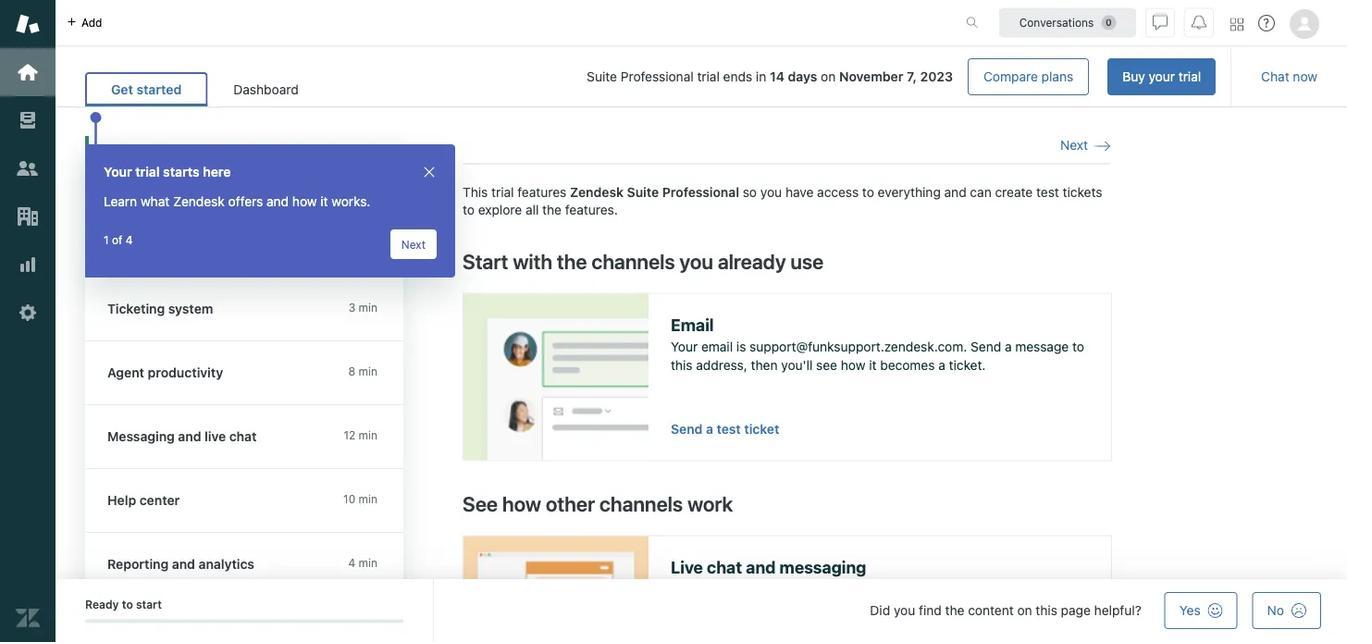 Task type: vqa. For each thing, say whether or not it's contained in the screenshot.
Did you find the content on this page helpful?
yes



Task type: locate. For each thing, give the bounding box(es) containing it.
0 vertical spatial can
[[971, 184, 992, 199]]

compare plans
[[984, 69, 1074, 84]]

0 vertical spatial how
[[292, 194, 317, 209]]

zendesk
[[570, 184, 624, 199], [173, 194, 225, 209]]

you left already
[[680, 249, 714, 274]]

add your team
[[130, 242, 217, 257]]

4 heading from the top
[[85, 469, 404, 533]]

tab list
[[85, 72, 325, 106]]

this
[[463, 184, 488, 199]]

trial right buy
[[1179, 69, 1202, 84]]

a left try.
[[870, 600, 877, 615]]

single
[[706, 600, 742, 615]]

it inside 'live chat and messaging customers can connect from web, mobile, and social, while agents see a single conversation. give it a try.'
[[859, 600, 867, 615]]

1 horizontal spatial suite
[[627, 184, 659, 199]]

1 horizontal spatial this
[[1036, 603, 1058, 618]]

support@funksupport.zendesk.com.
[[750, 339, 968, 355]]

0 vertical spatial you
[[761, 184, 782, 199]]

email your email is support@funksupport.zendesk.com. send a message to this address, then you'll see how it becomes a ticket.
[[671, 315, 1085, 373]]

November 7, 2023 text field
[[840, 69, 953, 84]]

your
[[1149, 69, 1176, 84], [157, 242, 183, 257]]

1 vertical spatial send
[[671, 422, 703, 437]]

section
[[339, 58, 1216, 95]]

channels left work
[[600, 492, 683, 516]]

example of conversation inside of messaging and the customer is asking the agent about changing the size of the retail order. image
[[464, 536, 649, 642]]

zendesk down starts
[[173, 194, 225, 209]]

test right the create at the top right of page
[[1037, 184, 1060, 199]]

give
[[829, 600, 855, 615]]

0 horizontal spatial your
[[157, 242, 183, 257]]

footer
[[56, 579, 1348, 642]]

customers image
[[16, 156, 40, 181]]

0 horizontal spatial send
[[671, 422, 703, 437]]

on down while
[[1018, 603, 1033, 618]]

2 horizontal spatial you
[[894, 603, 916, 618]]

0 vertical spatial it
[[321, 194, 328, 209]]

0 horizontal spatial see
[[671, 600, 692, 615]]

november
[[840, 69, 904, 84]]

0 vertical spatial channels
[[246, 201, 302, 216]]

trial left the ends at the right top
[[697, 69, 720, 84]]

0 vertical spatial next button
[[1061, 137, 1111, 154]]

1 vertical spatial on
[[1018, 603, 1033, 618]]

customers
[[671, 582, 736, 597]]

a down customers
[[696, 600, 703, 615]]

1 horizontal spatial next button
[[1061, 137, 1111, 154]]

work
[[688, 492, 733, 516]]

trial up 'what'
[[135, 164, 160, 180]]

how left 'works.'
[[292, 194, 317, 209]]

1 horizontal spatial can
[[971, 184, 992, 199]]

send up ticket.
[[971, 339, 1002, 355]]

tab list containing get started
[[85, 72, 325, 106]]

1 horizontal spatial on
[[1018, 603, 1033, 618]]

with
[[513, 249, 553, 274]]

in
[[756, 69, 767, 84]]

features.
[[565, 202, 618, 217]]

how inside your trial starts here dialog
[[292, 194, 317, 209]]

your account
[[107, 160, 189, 175]]

progress-bar progress bar
[[85, 620, 404, 623]]

1 horizontal spatial next
[[1061, 137, 1089, 153]]

0 horizontal spatial this
[[671, 357, 693, 373]]

1 horizontal spatial zendesk
[[570, 184, 624, 199]]

0 vertical spatial next
[[1061, 137, 1089, 153]]

1 horizontal spatial your
[[1149, 69, 1176, 84]]

zendesk image
[[16, 606, 40, 630]]

1 vertical spatial next button
[[390, 230, 437, 259]]

explore
[[478, 202, 522, 217]]

to
[[863, 184, 875, 199], [463, 202, 475, 217], [1073, 339, 1085, 355], [122, 598, 133, 611]]

0 horizontal spatial can
[[739, 582, 761, 597]]

the right all
[[543, 202, 562, 217]]

0 horizontal spatial it
[[321, 194, 328, 209]]

next up the tickets
[[1061, 137, 1089, 153]]

you right so at the right of page
[[761, 184, 782, 199]]

how right see
[[503, 492, 542, 516]]

compare
[[984, 69, 1038, 84]]

1 vertical spatial next
[[402, 238, 426, 251]]

channels up 1 of 4 next
[[246, 201, 302, 216]]

0 vertical spatial test
[[1037, 184, 1060, 199]]

your trial starts here dialog
[[85, 144, 455, 278]]

can inside 'live chat and messaging customers can connect from web, mobile, and social, while agents see a single conversation. give it a try.'
[[739, 582, 761, 597]]

0 vertical spatial this
[[671, 357, 693, 373]]

find
[[919, 603, 942, 618]]

conversations
[[1020, 16, 1094, 29]]

next button up the tickets
[[1061, 137, 1111, 154]]

and inside your trial starts here dialog
[[267, 194, 289, 209]]

yes button
[[1165, 592, 1238, 629]]

on right the days
[[821, 69, 836, 84]]

0 vertical spatial see
[[817, 357, 838, 373]]

1 vertical spatial your
[[157, 242, 183, 257]]

how inside email your email is support@funksupport.zendesk.com. send a message to this address, then you'll see how it becomes a ticket.
[[841, 357, 866, 373]]

next down close image
[[402, 238, 426, 251]]

2 horizontal spatial how
[[841, 357, 866, 373]]

0 horizontal spatial on
[[821, 69, 836, 84]]

2 vertical spatial you
[[894, 603, 916, 618]]

0 horizontal spatial how
[[292, 194, 317, 209]]

and
[[945, 184, 967, 199], [267, 194, 289, 209], [746, 558, 776, 578], [927, 582, 949, 597]]

buy your trial button
[[1108, 58, 1216, 95]]

you down mobile,
[[894, 603, 916, 618]]

the right find at the right bottom of page
[[946, 603, 965, 618]]

heading
[[85, 278, 404, 342], [85, 342, 404, 405], [85, 405, 404, 469], [85, 469, 404, 533], [85, 533, 404, 597]]

how down support@funksupport.zendesk.com.
[[841, 357, 866, 373]]

this left address,
[[671, 357, 693, 373]]

can
[[971, 184, 992, 199], [739, 582, 761, 597]]

region containing start with the channels you already use
[[463, 183, 1113, 642]]

to inside footer
[[122, 598, 133, 611]]

1 vertical spatial suite
[[627, 184, 659, 199]]

1 horizontal spatial send
[[971, 339, 1002, 355]]

the right with
[[557, 249, 587, 274]]

your for add
[[157, 242, 183, 257]]

can up single
[[739, 582, 761, 597]]

1 vertical spatial how
[[841, 357, 866, 373]]

see
[[817, 357, 838, 373], [671, 600, 692, 615]]

see down customers
[[671, 600, 692, 615]]

you inside footer
[[894, 603, 916, 618]]

to left start
[[122, 598, 133, 611]]

zendesk products image
[[1231, 18, 1244, 31]]

you'll
[[782, 357, 813, 373]]

trial up explore
[[492, 184, 514, 199]]

messaging
[[780, 558, 867, 578]]

1 vertical spatial it
[[869, 357, 877, 373]]

to right message
[[1073, 339, 1085, 355]]

your inside dialog
[[104, 164, 132, 180]]

and right offers
[[267, 194, 289, 209]]

send inside email your email is support@funksupport.zendesk.com. send a message to this address, then you'll see how it becomes a ticket.
[[971, 339, 1002, 355]]

test left ticket
[[717, 422, 741, 437]]

see inside email your email is support@funksupport.zendesk.com. send a message to this address, then you'll see how it becomes a ticket.
[[817, 357, 838, 373]]

1 vertical spatial can
[[739, 582, 761, 597]]

trial
[[1179, 69, 1202, 84], [697, 69, 720, 84], [135, 164, 160, 180], [492, 184, 514, 199]]

buy your trial
[[1123, 69, 1202, 84]]

1
[[104, 233, 109, 246]]

region
[[463, 183, 1113, 642]]

it down support@funksupport.zendesk.com.
[[869, 357, 877, 373]]

of
[[112, 233, 123, 246]]

and right 'everything' on the top of the page
[[945, 184, 967, 199]]

to right the 'access'
[[863, 184, 875, 199]]

agents
[[1029, 582, 1069, 597]]

see inside 'live chat and messaging customers can connect from web, mobile, and social, while agents see a single conversation. give it a try.'
[[671, 600, 692, 615]]

2 horizontal spatial it
[[869, 357, 877, 373]]

channels
[[246, 201, 302, 216], [592, 249, 675, 274], [600, 492, 683, 516]]

1 horizontal spatial see
[[817, 357, 838, 373]]

next
[[1061, 137, 1089, 153], [402, 238, 426, 251]]

page
[[1061, 603, 1091, 618]]

reporting image
[[16, 253, 40, 277]]

2 vertical spatial how
[[503, 492, 542, 516]]

get started
[[111, 82, 182, 97]]

your right buy
[[1149, 69, 1176, 84]]

send
[[971, 339, 1002, 355], [671, 422, 703, 437]]

your for buy
[[1149, 69, 1176, 84]]

all
[[526, 202, 539, 217]]

2 vertical spatial it
[[859, 600, 867, 615]]

1 vertical spatial the
[[557, 249, 587, 274]]

7,
[[907, 69, 917, 84]]

your inside dropdown button
[[107, 160, 136, 175]]

your right add
[[157, 242, 183, 257]]

0 vertical spatial send
[[971, 339, 1002, 355]]

professional left the ends at the right top
[[621, 69, 694, 84]]

works.
[[332, 194, 371, 209]]

days
[[788, 69, 818, 84]]

1 horizontal spatial you
[[761, 184, 782, 199]]

on
[[821, 69, 836, 84], [1018, 603, 1033, 618]]

to inside email your email is support@funksupport.zendesk.com. send a message to this address, then you'll see how it becomes a ticket.
[[1073, 339, 1085, 355]]

0 vertical spatial your
[[1149, 69, 1176, 84]]

professional left so at the right of page
[[663, 184, 740, 199]]

0 horizontal spatial test
[[717, 422, 741, 437]]

1 vertical spatial channels
[[592, 249, 675, 274]]

1 horizontal spatial it
[[859, 600, 867, 615]]

dashboard tab
[[208, 72, 325, 106]]

send down address,
[[671, 422, 703, 437]]

1 horizontal spatial test
[[1037, 184, 1060, 199]]

a left message
[[1005, 339, 1012, 355]]

is
[[737, 339, 746, 355]]

it left did
[[859, 600, 867, 615]]

plans
[[1042, 69, 1074, 84]]

support
[[194, 201, 243, 216]]

the
[[543, 202, 562, 217], [557, 249, 587, 274], [946, 603, 965, 618]]

0 horizontal spatial zendesk
[[173, 194, 225, 209]]

suite
[[587, 69, 617, 84], [627, 184, 659, 199]]

example of email conversation inside of the ticketing system and the customer is asking the agent about reimbursement policy. image
[[464, 294, 649, 461]]

0 horizontal spatial next button
[[390, 230, 437, 259]]

it left 'works.'
[[321, 194, 328, 209]]

send a test ticket link
[[671, 422, 780, 437]]

see right you'll
[[817, 357, 838, 373]]

1 vertical spatial see
[[671, 600, 692, 615]]

test inside so you have access to everything and can create test tickets to explore all the features.
[[1037, 184, 1060, 199]]

next button down close image
[[390, 230, 437, 259]]

2 vertical spatial channels
[[600, 492, 683, 516]]

0 horizontal spatial next
[[402, 238, 426, 251]]

0 horizontal spatial suite
[[587, 69, 617, 84]]

this down agents
[[1036, 603, 1058, 618]]

you inside so you have access to everything and can create test tickets to explore all the features.
[[761, 184, 782, 199]]

0 vertical spatial the
[[543, 202, 562, 217]]

can left the create at the top right of page
[[971, 184, 992, 199]]

live chat and messaging customers can connect from web, mobile, and social, while agents see a single conversation. give it a try.
[[671, 558, 1069, 615]]

yes
[[1180, 603, 1201, 618]]

channels down features.
[[592, 249, 675, 274]]

next button
[[1061, 137, 1111, 154], [390, 230, 437, 259]]

zendesk up features.
[[570, 184, 624, 199]]

test
[[1037, 184, 1060, 199], [717, 422, 741, 437]]

what
[[141, 194, 170, 209]]

get started image
[[16, 60, 40, 84]]

started
[[137, 82, 182, 97]]

1 vertical spatial you
[[680, 249, 714, 274]]

1 vertical spatial test
[[717, 422, 741, 437]]



Task type: describe. For each thing, give the bounding box(es) containing it.
your inside email your email is support@funksupport.zendesk.com. send a message to this address, then you'll see how it becomes a ticket.
[[671, 339, 698, 355]]

from
[[817, 582, 844, 597]]

the inside so you have access to everything and can create test tickets to explore all the features.
[[543, 202, 562, 217]]

did you find the content on this page helpful?
[[871, 603, 1142, 618]]

ticket.
[[949, 357, 986, 373]]

footer containing did you find the content on this page helpful?
[[56, 579, 1348, 642]]

use
[[791, 249, 824, 274]]

ready to start
[[85, 598, 162, 611]]

ticket
[[745, 422, 780, 437]]

you for so
[[761, 184, 782, 199]]

suite professional trial ends in 14 days on november 7, 2023
[[587, 69, 953, 84]]

to down this
[[463, 202, 475, 217]]

0 horizontal spatial you
[[680, 249, 714, 274]]

trial inside buy your trial button
[[1179, 69, 1202, 84]]

chat now button
[[1247, 58, 1333, 95]]

channels for see how other channels work
[[600, 492, 683, 516]]

a left ticket
[[706, 422, 714, 437]]

organizations image
[[16, 205, 40, 229]]

section containing compare plans
[[339, 58, 1216, 95]]

customer support channels button
[[89, 188, 404, 229]]

add
[[130, 242, 153, 257]]

connect
[[765, 582, 813, 597]]

1 heading from the top
[[85, 278, 404, 342]]

no button
[[1253, 592, 1322, 629]]

start
[[463, 249, 509, 274]]

2023
[[921, 69, 953, 84]]

while
[[994, 582, 1025, 597]]

address,
[[696, 357, 748, 373]]

helpful?
[[1095, 603, 1142, 618]]

14
[[770, 69, 785, 84]]

no
[[1268, 603, 1285, 618]]

did
[[871, 603, 891, 618]]

it inside email your email is support@funksupport.zendesk.com. send a message to this address, then you'll see how it becomes a ticket.
[[869, 357, 877, 373]]

see how other channels work
[[463, 492, 733, 516]]

channels for start with the channels you already use
[[592, 249, 675, 274]]

chat now
[[1262, 69, 1318, 84]]

0 vertical spatial professional
[[621, 69, 694, 84]]

your trial starts here
[[104, 164, 231, 180]]

on inside footer
[[1018, 603, 1033, 618]]

2 vertical spatial the
[[946, 603, 965, 618]]

your account button
[[85, 136, 400, 188]]

offers
[[228, 194, 263, 209]]

content
[[968, 603, 1014, 618]]

your for your trial starts here
[[104, 164, 132, 180]]

chat
[[707, 558, 742, 578]]

main element
[[0, 0, 56, 642]]

learn what zendesk offers and how it works.
[[104, 194, 371, 209]]

already
[[718, 249, 786, 274]]

next inside button
[[1061, 137, 1089, 153]]

customer
[[130, 201, 191, 216]]

email
[[702, 339, 733, 355]]

starts
[[163, 164, 200, 180]]

and inside so you have access to everything and can create test tickets to explore all the features.
[[945, 184, 967, 199]]

message
[[1016, 339, 1069, 355]]

2 heading from the top
[[85, 342, 404, 405]]

a left ticket.
[[939, 357, 946, 373]]

social,
[[953, 582, 991, 597]]

admin image
[[16, 301, 40, 325]]

becomes
[[881, 357, 935, 373]]

ready
[[85, 598, 119, 611]]

account
[[139, 160, 189, 175]]

create
[[996, 184, 1033, 199]]

1 horizontal spatial how
[[503, 492, 542, 516]]

email
[[671, 315, 714, 335]]

send a test ticket
[[671, 422, 780, 437]]

get help image
[[1259, 15, 1276, 31]]

so you have access to everything and can create test tickets to explore all the features.
[[463, 184, 1103, 217]]

then
[[751, 357, 778, 373]]

now
[[1294, 69, 1318, 84]]

conversations button
[[1000, 8, 1137, 37]]

views image
[[16, 108, 40, 132]]

chat
[[1262, 69, 1290, 84]]

1 vertical spatial professional
[[663, 184, 740, 199]]

live
[[671, 558, 703, 578]]

conversation.
[[745, 600, 825, 615]]

your for your account
[[107, 160, 136, 175]]

dashboard
[[234, 82, 299, 97]]

buy
[[1123, 69, 1146, 84]]

your account heading
[[85, 136, 404, 188]]

access
[[817, 184, 859, 199]]

compare plans button
[[968, 58, 1090, 95]]

3 heading from the top
[[85, 405, 404, 469]]

this trial features zendesk suite professional
[[463, 184, 740, 199]]

next inside 1 of 4 next
[[402, 238, 426, 251]]

zendesk inside your trial starts here dialog
[[173, 194, 225, 209]]

1 vertical spatial this
[[1036, 603, 1058, 618]]

see
[[463, 492, 498, 516]]

have
[[786, 184, 814, 199]]

ends
[[724, 69, 753, 84]]

and up connect
[[746, 558, 776, 578]]

4
[[126, 233, 133, 246]]

channels inside customer support channels button
[[246, 201, 302, 216]]

web,
[[848, 582, 876, 597]]

you for did
[[894, 603, 916, 618]]

zendesk support image
[[16, 12, 40, 36]]

0 vertical spatial suite
[[587, 69, 617, 84]]

team
[[187, 242, 217, 257]]

so
[[743, 184, 757, 199]]

trial inside your trial starts here dialog
[[135, 164, 160, 180]]

other
[[546, 492, 595, 516]]

here
[[203, 164, 231, 180]]

features
[[518, 184, 567, 199]]

1 of 4 next
[[104, 233, 426, 251]]

get
[[111, 82, 133, 97]]

everything
[[878, 184, 941, 199]]

this inside email your email is support@funksupport.zendesk.com. send a message to this address, then you'll see how it becomes a ticket.
[[671, 357, 693, 373]]

tickets
[[1063, 184, 1103, 199]]

it inside your trial starts here dialog
[[321, 194, 328, 209]]

next button inside your trial starts here dialog
[[390, 230, 437, 259]]

can inside so you have access to everything and can create test tickets to explore all the features.
[[971, 184, 992, 199]]

start with the channels you already use
[[463, 249, 824, 274]]

0 vertical spatial on
[[821, 69, 836, 84]]

and up find at the right bottom of page
[[927, 582, 949, 597]]

close image
[[422, 165, 437, 180]]

5 heading from the top
[[85, 533, 404, 597]]

learn
[[104, 194, 137, 209]]

add your team button
[[89, 229, 404, 270]]

try.
[[881, 600, 900, 615]]

start
[[136, 598, 162, 611]]



